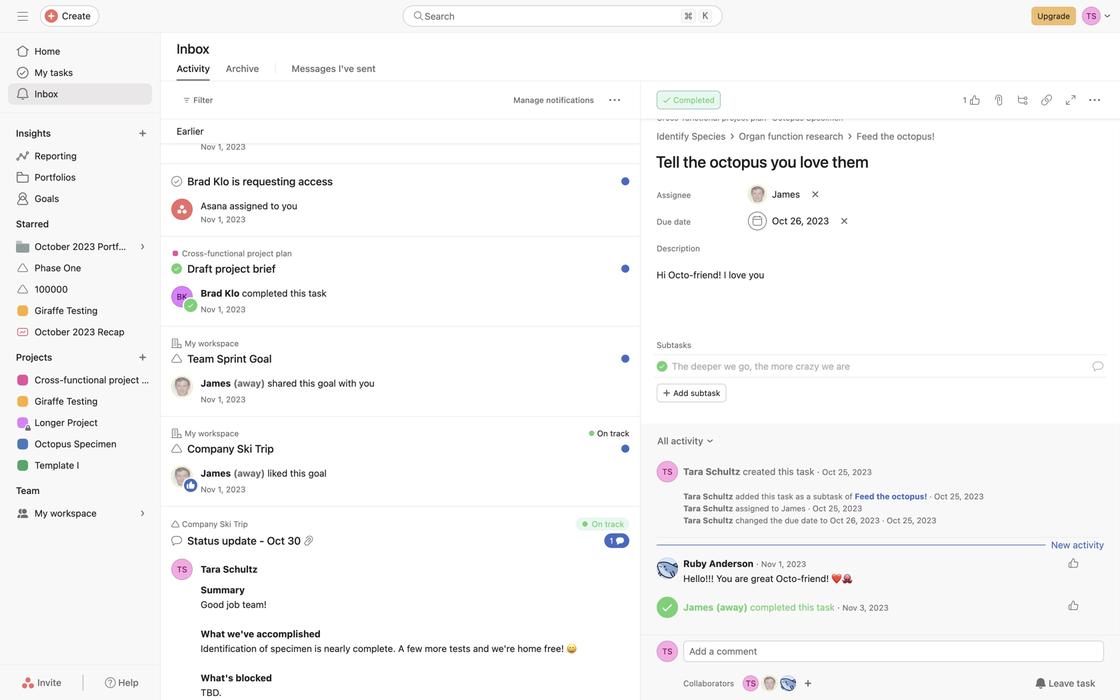 Task type: vqa. For each thing, say whether or not it's contained in the screenshot.
bug "icon"
no



Task type: locate. For each thing, give the bounding box(es) containing it.
1 horizontal spatial cross-functional project plan
[[182, 249, 292, 258]]

1 horizontal spatial activity
[[1073, 540, 1104, 551]]

giraffe inside the projects 'element'
[[35, 396, 64, 407]]

testing down 100000 link in the top left of the page
[[66, 305, 98, 316]]

leave task button
[[1027, 672, 1104, 696]]

0 horizontal spatial completed
[[242, 288, 288, 299]]

main content
[[641, 77, 1120, 635]]

0 vertical spatial functional
[[682, 113, 720, 122]]

1 horizontal spatial ra
[[783, 679, 794, 688]]

0 vertical spatial cross-functional project plan link
[[657, 113, 767, 122]]

0 horizontal spatial of
[[259, 643, 268, 654]]

1 vertical spatial specimen
[[74, 438, 117, 449]]

(away) inside james (away) shared this goal with you nov 1, 2023
[[234, 378, 265, 389]]

0 vertical spatial add to bookmarks image
[[594, 137, 604, 148]]

james for james
[[772, 189, 800, 200]]

this for james (away) liked this goal nov 1, 2023
[[290, 468, 306, 479]]

james link down company ski trip "link"
[[201, 468, 231, 479]]

goal
[[318, 378, 336, 389], [308, 468, 327, 479]]

nov inside james (away) liked this goal nov 1, 2023
[[201, 485, 216, 494]]

completed
[[674, 95, 715, 105]]

1 vertical spatial feed
[[855, 492, 875, 501]]

feed right a
[[855, 492, 875, 501]]

ruby anderson · nov 1, 2023
[[684, 558, 806, 569]]

goal inside james (away) shared this goal with you nov 1, 2023
[[318, 378, 336, 389]]

2023 inside james (away) completed this task · nov 3, 2023
[[869, 603, 889, 612]]

this inside james (away) shared this goal with you nov 1, 2023
[[299, 378, 315, 389]]

None field
[[403, 5, 723, 27]]

1 inside button
[[963, 95, 967, 105]]

reporting
[[35, 150, 77, 161]]

tests
[[449, 643, 471, 654]]

bk button down filter "button"
[[171, 111, 193, 133]]

ski up james (away) liked this goal nov 1, 2023
[[237, 442, 252, 455]]

0 horizontal spatial cross-functional project plan
[[35, 374, 160, 385]]

oct inside dropdown button
[[772, 215, 788, 226]]

1, inside asana assigned to you nov 1, 2023
[[218, 215, 224, 224]]

❤️ image
[[832, 574, 842, 584]]

brad for brad klo is requesting access
[[187, 175, 211, 188]]

octopus inside the projects 'element'
[[35, 438, 71, 449]]

james link down team sprint goal link
[[201, 378, 231, 389]]

1 horizontal spatial assigned
[[736, 504, 769, 513]]

my up company ski trip "link"
[[185, 429, 196, 438]]

workspace up team sprint goal link
[[198, 339, 239, 348]]

1 vertical spatial feed the octopus! link
[[855, 492, 927, 501]]

specimen up research
[[806, 113, 844, 122]]

asana assigned to you nov 1, 2023
[[201, 200, 297, 224]]

friend! left love
[[694, 269, 721, 280]]

2 testing from the top
[[66, 396, 98, 407]]

0 vertical spatial assigned
[[230, 200, 268, 211]]

giraffe testing for first giraffe testing link from the top of the page
[[35, 305, 98, 316]]

testing up project
[[66, 396, 98, 407]]

ra button left ruby
[[657, 558, 678, 579]]

2023 inside dropdown button
[[807, 215, 829, 226]]

subtask right add
[[691, 388, 720, 398]]

2 add to bookmarks image from the top
[[594, 522, 604, 533]]

0 horizontal spatial team
[[16, 485, 40, 496]]

clear due date image
[[841, 217, 849, 225]]

more actions image left archive notifications image
[[572, 522, 583, 533]]

october inside the october 2023 portfolio link
[[35, 241, 70, 252]]

i down octopus specimen
[[77, 460, 79, 471]]

starred
[[16, 218, 49, 229]]

my down the team dropdown button
[[35, 508, 48, 519]]

1 vertical spatial workspace
[[198, 429, 239, 438]]

2 vertical spatial ja
[[765, 679, 774, 688]]

assigned inside asana assigned to you nov 1, 2023
[[230, 200, 268, 211]]

james inside tara schultz added this task as a subtask of feed the octopus! · oct 25, 2023 tara schultz assigned to james · oct 25, 2023 tara schultz changed the due date to oct 26, 2023 · oct 25, 2023
[[781, 504, 806, 513]]

0 vertical spatial track
[[610, 429, 630, 438]]

0 horizontal spatial cross-functional project plan link
[[8, 369, 160, 391]]

giraffe up longer
[[35, 396, 64, 407]]

plan inside the projects 'element'
[[142, 374, 160, 385]]

testing inside starred element
[[66, 305, 98, 316]]

james (away) completed this task · nov 3, 2023
[[684, 602, 889, 613]]

0 vertical spatial team
[[187, 352, 214, 365]]

phase one
[[35, 262, 81, 273]]

functional up draft project brief
[[207, 249, 245, 258]]

1 vertical spatial giraffe testing
[[35, 396, 98, 407]]

1
[[963, 95, 967, 105], [610, 536, 614, 546]]

ra for the leftmost ra button
[[662, 564, 673, 573]]

2 bk from the top
[[177, 292, 187, 301]]

2 archive notification image from the top
[[615, 252, 626, 263]]

0 vertical spatial james link
[[201, 378, 231, 389]]

tara schultz link left the changed
[[684, 516, 733, 525]]

my left tasks
[[35, 67, 48, 78]]

you inside brad klo shared this project with you hey guys this is the new project feel free to add things here nov 1, 2023
[[346, 113, 361, 124]]

trip
[[255, 442, 274, 455], [234, 520, 248, 529]]

longer project link
[[8, 412, 152, 433]]

completed
[[242, 288, 288, 299], [750, 602, 796, 613]]

plan inside main content
[[751, 113, 767, 122]]

0 vertical spatial (away)
[[234, 378, 265, 389]]

1 vertical spatial on track
[[592, 520, 624, 529]]

october inside october 2023 recap link
[[35, 326, 70, 337]]

more actions image right notifications
[[610, 95, 620, 105]]

schultz for tara schultz
[[223, 564, 258, 575]]

october up phase
[[35, 241, 70, 252]]

add subtask image
[[1018, 95, 1028, 105]]

0 vertical spatial is
[[261, 128, 268, 139]]

klo for completed
[[225, 288, 240, 299]]

project up new
[[292, 113, 322, 124]]

nov
[[201, 142, 216, 151], [201, 215, 216, 224], [201, 305, 216, 314], [201, 395, 216, 404], [201, 485, 216, 494], [761, 560, 776, 569], [843, 603, 858, 612]]

26, inside oct 26, 2023 dropdown button
[[790, 215, 804, 226]]

add to bookmarks image
[[594, 137, 604, 148], [594, 522, 604, 533]]

testing inside the projects 'element'
[[66, 396, 98, 407]]

hide sidebar image
[[17, 11, 28, 21]]

add to bookmarks image left archive notifications image
[[594, 522, 604, 533]]

0 vertical spatial goal
[[318, 378, 336, 389]]

brad klo shared this project with you hey guys this is the new project feel free to add things here nov 1, 2023
[[201, 113, 457, 151]]

team inside dropdown button
[[16, 485, 40, 496]]

1 horizontal spatial plan
[[276, 249, 292, 258]]

goal inside james (away) liked this goal nov 1, 2023
[[308, 468, 327, 479]]

this for james (away) shared this goal with you nov 1, 2023
[[299, 378, 315, 389]]

1 add to bookmarks image from the top
[[594, 137, 604, 148]]

task for tara schultz added this task as a subtask of feed the octopus! · oct 25, 2023 tara schultz assigned to james · oct 25, 2023 tara schultz changed the due date to oct 26, 2023 · oct 25, 2023
[[778, 492, 794, 501]]

giraffe testing inside the projects 'element'
[[35, 396, 98, 407]]

octopus up template
[[35, 438, 71, 449]]

insights
[[16, 128, 51, 139]]

0 vertical spatial 1
[[963, 95, 967, 105]]

ra button
[[657, 558, 678, 579], [780, 676, 796, 692]]

1 vertical spatial klo
[[213, 175, 229, 188]]

shared down archive link at the top of the page
[[242, 113, 271, 124]]

home
[[35, 46, 60, 57]]

1, down draft project brief link
[[218, 305, 224, 314]]

(away) for sprint
[[234, 378, 265, 389]]

project left feel
[[308, 128, 338, 139]]

octopus!
[[897, 131, 935, 142], [892, 492, 927, 501]]

1 vertical spatial ra
[[783, 679, 794, 688]]

subtasks
[[657, 340, 691, 350]]

1 vertical spatial completed
[[750, 602, 796, 613]]

this for brad klo completed this task nov 1, 2023
[[290, 288, 306, 299]]

schultz for tara schultz added this task as a subtask of feed the octopus! · oct 25, 2023 tara schultz assigned to james · oct 25, 2023 tara schultz changed the due date to oct 26, 2023 · oct 25, 2023
[[703, 492, 733, 501]]

3 archive notification image from the top
[[615, 432, 626, 443]]

archive notification image right more actions image
[[615, 137, 626, 148]]

cross-functional project plan up draft project brief link
[[182, 249, 292, 258]]

new insights image
[[139, 129, 147, 137]]

giraffe testing inside starred element
[[35, 305, 98, 316]]

1 horizontal spatial 1
[[963, 95, 967, 105]]

1 vertical spatial goal
[[308, 468, 327, 479]]

tara schultz link for added this task as a subtask of
[[684, 492, 733, 501]]

identification of specimen is nearly complete. a few more tests and we're home free!
[[201, 643, 567, 654]]

0 vertical spatial giraffe
[[35, 305, 64, 316]]

brad inside the brad klo completed this task nov 1, 2023
[[201, 288, 222, 299]]

0 vertical spatial klo
[[225, 113, 240, 124]]

1 vertical spatial date
[[801, 516, 818, 525]]

1 horizontal spatial cross-
[[182, 249, 207, 258]]

specimen
[[271, 643, 312, 654]]

ts button
[[657, 461, 678, 482], [171, 559, 193, 580], [657, 641, 678, 662], [743, 676, 759, 692]]

sent
[[357, 63, 376, 74]]

leave
[[1049, 678, 1075, 689]]

2023 inside asana assigned to you nov 1, 2023
[[226, 215, 246, 224]]

tasks
[[50, 67, 73, 78]]

james inside james (away) liked this goal nov 1, 2023
[[201, 468, 231, 479]]

project up "organ"
[[722, 113, 749, 122]]

0 vertical spatial cross-
[[657, 113, 682, 122]]

james link down hello!!!
[[684, 602, 714, 613]]

tara schultz link left added
[[684, 492, 733, 501]]

0 horizontal spatial octo-
[[668, 269, 694, 280]]

1, inside james (away) liked this goal nov 1, 2023
[[218, 485, 224, 494]]

cross- inside main content
[[657, 113, 682, 122]]

1 vertical spatial 26,
[[846, 516, 858, 525]]

brad inside brad klo shared this project with you hey guys this is the new project feel free to add things here nov 1, 2023
[[201, 113, 222, 124]]

1 giraffe testing link from the top
[[8, 300, 152, 321]]

1, inside james (away) shared this goal with you nov 1, 2023
[[218, 395, 224, 404]]

task
[[309, 288, 327, 299], [797, 466, 815, 477], [778, 492, 794, 501], [817, 602, 835, 613], [1077, 678, 1096, 689]]

nov down company ski trip "link"
[[201, 485, 216, 494]]

date right due on the right of the page
[[674, 217, 691, 226]]

0 comments. click to go to subtask details and comments image
[[1093, 361, 1104, 372]]

1 giraffe from the top
[[35, 305, 64, 316]]

plan down new project or portfolio icon
[[142, 374, 160, 385]]

james link for team
[[201, 378, 231, 389]]

2 vertical spatial brad
[[201, 288, 222, 299]]

1 vertical spatial octopus!
[[892, 492, 927, 501]]

klo for is
[[213, 175, 229, 188]]

ra left add or remove collaborators "image"
[[783, 679, 794, 688]]

1 vertical spatial octopus specimen link
[[8, 433, 152, 455]]

full screen image
[[1066, 95, 1076, 105]]

company up the status at the bottom left
[[182, 520, 218, 529]]

my tasks
[[35, 67, 73, 78]]

attachments: add a file to this task, tell the octopus you love them image
[[994, 95, 1004, 105]]

0 vertical spatial on
[[597, 429, 608, 438]]

add subtask button
[[657, 384, 726, 402]]

1 vertical spatial track
[[605, 520, 624, 529]]

1 bk button from the top
[[171, 111, 193, 133]]

ruby
[[684, 558, 707, 569]]

octo-
[[668, 269, 694, 280], [776, 573, 801, 584]]

completed inside "tell the octopus you love them" dialog
[[750, 602, 796, 613]]

1 giraffe testing from the top
[[35, 305, 98, 316]]

testing for first giraffe testing link from the top of the page
[[66, 305, 98, 316]]

track up leftcount icon
[[605, 520, 624, 529]]

2 october from the top
[[35, 326, 70, 337]]

this inside james (away) liked this goal nov 1, 2023
[[290, 468, 306, 479]]

brad klo is requesting access
[[187, 175, 333, 188]]

workspace down the team dropdown button
[[50, 508, 97, 519]]

testing for 2nd giraffe testing link from the top
[[66, 396, 98, 407]]

1, down asana
[[218, 215, 224, 224]]

1 horizontal spatial subtask
[[813, 492, 843, 501]]

26, down james dropdown button
[[790, 215, 804, 226]]

to
[[378, 128, 387, 139], [271, 200, 279, 211], [772, 504, 779, 513], [820, 516, 828, 525]]

klo inside the brad klo completed this task nov 1, 2023
[[225, 288, 240, 299]]

2 giraffe from the top
[[35, 396, 64, 407]]

0 vertical spatial ski
[[237, 442, 252, 455]]

team!
[[242, 599, 267, 610]]

this for tara schultz created this task · oct 25, 2023
[[778, 466, 794, 477]]

team down template
[[16, 485, 40, 496]]

what's blocked tbd.
[[201, 673, 272, 698]]

octopus! inside tara schultz added this task as a subtask of feed the octopus! · oct 25, 2023 tara schultz assigned to james · oct 25, 2023 tara schultz changed the due date to oct 26, 2023 · oct 25, 2023
[[892, 492, 927, 501]]

1 october from the top
[[35, 241, 70, 252]]

activity right all
[[671, 435, 703, 446]]

on track left all
[[597, 429, 630, 438]]

0 vertical spatial bk
[[177, 117, 187, 127]]

archive notification image left description
[[615, 252, 626, 263]]

james up oct 26, 2023 dropdown button
[[772, 189, 800, 200]]

this inside tara schultz added this task as a subtask of feed the octopus! · oct 25, 2023 tara schultz assigned to james · oct 25, 2023 tara schultz changed the due date to oct 26, 2023 · oct 25, 2023
[[762, 492, 775, 501]]

my
[[35, 67, 48, 78], [185, 339, 196, 348], [185, 429, 196, 438], [35, 508, 48, 519]]

klo up asana
[[213, 175, 229, 188]]

activity inside all activity dropdown button
[[671, 435, 703, 446]]

0 horizontal spatial 26,
[[790, 215, 804, 226]]

project left brief
[[215, 262, 250, 275]]

completed button
[[657, 91, 721, 109]]

organ function research
[[739, 131, 844, 142]]

cross- inside the projects 'element'
[[35, 374, 64, 385]]

2 archive notification image from the top
[[615, 342, 626, 353]]

of right a
[[845, 492, 853, 501]]

1 horizontal spatial octopus specimen link
[[772, 113, 844, 122]]

1 vertical spatial october
[[35, 326, 70, 337]]

0 likes. click to like this task comment image
[[1068, 558, 1079, 569]]

task inside the brad klo completed this task nov 1, 2023
[[309, 288, 327, 299]]

on track up leftcount icon
[[592, 520, 624, 529]]

status
[[187, 535, 219, 547]]

on left all
[[597, 429, 608, 438]]

subtask right a
[[813, 492, 843, 501]]

1 bk from the top
[[177, 117, 187, 127]]

project inside 'element'
[[109, 374, 139, 385]]

trip up update
[[234, 520, 248, 529]]

archive notification image for shared this goal with you
[[615, 342, 626, 353]]

specimen inside "tell the octopus you love them" dialog
[[806, 113, 844, 122]]

1, inside brad klo shared this project with you hey guys this is the new project feel free to add things here nov 1, 2023
[[218, 142, 224, 151]]

octopus specimen link down project
[[8, 433, 152, 455]]

2 vertical spatial ja button
[[762, 676, 778, 692]]

love
[[729, 269, 746, 280]]

project down new project or portfolio icon
[[109, 374, 139, 385]]

nov inside brad klo shared this project with you hey guys this is the new project feel free to add things here nov 1, 2023
[[201, 142, 216, 151]]

as
[[796, 492, 804, 501]]

is left new
[[261, 128, 268, 139]]

with inside james (away) shared this goal with you nov 1, 2023
[[339, 378, 357, 389]]

james button
[[742, 182, 806, 206]]

company ski trip
[[187, 442, 274, 455], [182, 520, 248, 529]]

james inside james (away) shared this goal with you nov 1, 2023
[[201, 378, 231, 389]]

brief
[[253, 262, 276, 275]]

0 likes. click to like this task comment image
[[1068, 600, 1079, 611]]

1, down team sprint goal link
[[218, 395, 224, 404]]

assigned inside tara schultz added this task as a subtask of feed the octopus! · oct 25, 2023 tara schultz assigned to james · oct 25, 2023 tara schultz changed the due date to oct 26, 2023 · oct 25, 2023
[[736, 504, 769, 513]]

task for tara schultz created this task · oct 25, 2023
[[797, 466, 815, 477]]

0 vertical spatial i
[[724, 269, 726, 280]]

add
[[390, 128, 406, 139]]

project
[[67, 417, 98, 428]]

subtask inside button
[[691, 388, 720, 398]]

1 vertical spatial brad klo link
[[201, 288, 240, 299]]

identify species link
[[657, 129, 726, 144]]

1 archive notification image from the top
[[615, 137, 626, 148]]

plan
[[751, 113, 767, 122], [276, 249, 292, 258], [142, 374, 160, 385]]

bk for first the bk button from the bottom of the page
[[177, 292, 187, 301]]

ruby anderson link
[[684, 558, 754, 569]]

functional down completed
[[682, 113, 720, 122]]

schultz up summary at bottom left
[[223, 564, 258, 575]]

0 vertical spatial october
[[35, 241, 70, 252]]

0 horizontal spatial cross-
[[35, 374, 64, 385]]

task inside tara schultz added this task as a subtask of feed the octopus! · oct 25, 2023 tara schultz assigned to james · oct 25, 2023 tara schultz changed the due date to oct 26, 2023 · oct 25, 2023
[[778, 492, 794, 501]]

james inside dropdown button
[[772, 189, 800, 200]]

see details, october 2023 portfolio image
[[139, 243, 147, 251]]

completed down brief
[[242, 288, 288, 299]]

giraffe testing for 2nd giraffe testing link from the top
[[35, 396, 98, 407]]

inbox down my tasks
[[35, 88, 58, 99]]

october up the projects popup button
[[35, 326, 70, 337]]

1, inside ruby anderson · nov 1, 2023
[[779, 560, 784, 569]]

template
[[35, 460, 74, 471]]

is left the nearly at the left bottom
[[315, 643, 322, 654]]

activity for new activity
[[1073, 540, 1104, 551]]

this inside the brad klo completed this task nov 1, 2023
[[290, 288, 306, 299]]

0 horizontal spatial i
[[77, 460, 79, 471]]

this for tara schultz added this task as a subtask of feed the octopus! · oct 25, 2023 tara schultz assigned to james · oct 25, 2023 tara schultz changed the due date to oct 26, 2023 · oct 25, 2023
[[762, 492, 775, 501]]

giraffe testing up october 2023 recap
[[35, 305, 98, 316]]

i inside main content
[[724, 269, 726, 280]]

nov up the great
[[761, 560, 776, 569]]

cross- down the projects popup button
[[35, 374, 64, 385]]

shared inside james (away) shared this goal with you nov 1, 2023
[[268, 378, 297, 389]]

on left archive notifications image
[[592, 520, 603, 529]]

2 brad klo link from the top
[[201, 288, 240, 299]]

task for brad klo completed this task nov 1, 2023
[[309, 288, 327, 299]]

feed
[[857, 131, 878, 142], [855, 492, 875, 501]]

tbd.
[[201, 687, 222, 698]]

bk button down draft
[[171, 286, 193, 307]]

this for james (away) completed this task · nov 3, 2023
[[799, 602, 814, 613]]

(away) down goal
[[234, 378, 265, 389]]

1 horizontal spatial team
[[187, 352, 214, 365]]

ra button left add or remove collaborators "image"
[[780, 676, 796, 692]]

inbox
[[177, 41, 209, 56], [35, 88, 58, 99]]

on track
[[597, 429, 630, 438], [592, 520, 624, 529]]

klo up guys at the top
[[225, 113, 240, 124]]

main content containing identify species
[[641, 77, 1120, 635]]

1, down guys at the top
[[218, 142, 224, 151]]

26, up 🐙 image
[[846, 516, 858, 525]]

-
[[259, 535, 264, 547]]

insights element
[[0, 121, 160, 212]]

earlier
[[177, 126, 204, 137]]

0 vertical spatial archive notification image
[[615, 137, 626, 148]]

my workspace up team sprint goal link
[[185, 339, 239, 348]]

cross-functional project plan link
[[657, 113, 767, 122], [8, 369, 160, 391]]

2 giraffe testing link from the top
[[8, 391, 152, 412]]

james down team sprint goal link
[[201, 378, 231, 389]]

2 horizontal spatial plan
[[751, 113, 767, 122]]

tara schultz link for changed the due date to
[[684, 516, 733, 525]]

brad klo link
[[201, 113, 240, 124], [201, 288, 240, 299]]

0 horizontal spatial subtask
[[691, 388, 720, 398]]

0 vertical spatial ra button
[[657, 558, 678, 579]]

brad
[[201, 113, 222, 124], [187, 175, 211, 188], [201, 288, 222, 299]]

plan up the brad klo completed this task nov 1, 2023
[[276, 249, 292, 258]]

nov down draft
[[201, 305, 216, 314]]

0 horizontal spatial functional
[[64, 374, 106, 385]]

2 horizontal spatial cross-
[[657, 113, 682, 122]]

copy task link image
[[1042, 95, 1052, 105]]

ra left ruby
[[662, 564, 673, 573]]

assigned down brad klo is requesting access
[[230, 200, 268, 211]]

0 vertical spatial plan
[[751, 113, 767, 122]]

bk for first the bk button from the top
[[177, 117, 187, 127]]

brad up hey
[[201, 113, 222, 124]]

activity
[[671, 435, 703, 446], [1073, 540, 1104, 551]]

archive notification image
[[615, 179, 626, 190], [615, 342, 626, 353]]

1 archive notification image from the top
[[615, 179, 626, 190]]

cross-functional project plan inside cross-functional project plan link
[[35, 374, 160, 385]]

1 vertical spatial i
[[77, 460, 79, 471]]

giraffe for 2nd giraffe testing link from the top
[[35, 396, 64, 407]]

more actions image
[[610, 95, 620, 105], [572, 522, 583, 533]]

leftcount image
[[616, 537, 624, 545]]

schultz left the changed
[[703, 516, 733, 525]]

0 vertical spatial completed
[[242, 288, 288, 299]]

here
[[438, 128, 457, 139]]

with for goal
[[339, 378, 357, 389]]

my workspace down the team dropdown button
[[35, 508, 97, 519]]

james link
[[201, 378, 231, 389], [201, 468, 231, 479], [684, 602, 714, 613]]

klo inside brad klo shared this project with you hey guys this is the new project feel free to add things here nov 1, 2023
[[225, 113, 240, 124]]

1 brad klo link from the top
[[201, 113, 240, 124]]

goal
[[249, 352, 272, 365]]

nov inside james (away) shared this goal with you nov 1, 2023
[[201, 395, 216, 404]]

james
[[772, 189, 800, 200], [201, 378, 231, 389], [201, 468, 231, 479], [781, 504, 806, 513], [684, 602, 714, 613]]

ja button down company ski trip "link"
[[171, 466, 193, 487]]

Search tasks, projects, and more text field
[[403, 5, 723, 27]]

giraffe inside starred element
[[35, 305, 64, 316]]

nov inside the brad klo completed this task nov 1, 2023
[[201, 305, 216, 314]]

2 vertical spatial is
[[315, 643, 322, 654]]

octo- right hi on the right top of page
[[668, 269, 694, 280]]

one
[[63, 262, 81, 273]]

2 giraffe testing from the top
[[35, 396, 98, 407]]

cross-
[[657, 113, 682, 122], [182, 249, 207, 258], [35, 374, 64, 385]]

activity up 0 likes. click to like this task comment image
[[1073, 540, 1104, 551]]

more actions image
[[572, 137, 583, 148]]

nov down asana
[[201, 215, 216, 224]]

completed inside the brad klo completed this task nov 1, 2023
[[242, 288, 288, 299]]

1 horizontal spatial i
[[724, 269, 726, 280]]

1 left leftcount icon
[[610, 536, 614, 546]]

james for james (away) completed this task · nov 3, 2023
[[684, 602, 714, 613]]

inbox up activity in the left top of the page
[[177, 41, 209, 56]]

schultz up added
[[706, 466, 740, 477]]

2 vertical spatial my workspace
[[35, 508, 97, 519]]

0 horizontal spatial ra
[[662, 564, 673, 573]]

add to bookmarks image for 3rd archive notification image from the bottom of the page
[[594, 137, 604, 148]]

ski up update
[[220, 520, 231, 529]]

0 vertical spatial feed
[[857, 131, 878, 142]]

nov inside asana assigned to you nov 1, 2023
[[201, 215, 216, 224]]

1 vertical spatial octo-
[[776, 573, 801, 584]]

is left requesting
[[232, 175, 240, 188]]

1 horizontal spatial more actions image
[[610, 95, 620, 105]]

0 vertical spatial archive notification image
[[615, 179, 626, 190]]

oct
[[772, 215, 788, 226], [822, 467, 836, 477], [934, 492, 948, 501], [813, 504, 826, 513], [830, 516, 844, 525], [887, 516, 901, 525], [267, 535, 285, 547]]

2 vertical spatial workspace
[[50, 508, 97, 519]]

(away) inside james (away) liked this goal nov 1, 2023
[[234, 468, 265, 479]]

shared for shared this project with you
[[242, 113, 271, 124]]

you inside asana assigned to you nov 1, 2023
[[282, 200, 297, 211]]

1 testing from the top
[[66, 305, 98, 316]]

my workspace up company ski trip "link"
[[185, 429, 239, 438]]

team for team
[[16, 485, 40, 496]]

with inside brad klo shared this project with you hey guys this is the new project feel free to add things here nov 1, 2023
[[325, 113, 343, 124]]

complete.
[[353, 643, 396, 654]]

2 vertical spatial cross-
[[35, 374, 64, 385]]

k
[[703, 10, 708, 21]]

schultz left added
[[703, 492, 733, 501]]

shared inside brad klo shared this project with you hey guys this is the new project feel free to add things here nov 1, 2023
[[242, 113, 271, 124]]

ja button down team sprint goal link
[[171, 376, 193, 397]]

description
[[657, 244, 700, 253]]

⌘
[[684, 10, 693, 21]]

goal for team sprint goal
[[318, 378, 336, 389]]

manage notifications
[[514, 95, 594, 105]]

1 vertical spatial brad
[[187, 175, 211, 188]]

accomplished
[[257, 629, 321, 640]]

0 vertical spatial workspace
[[198, 339, 239, 348]]

0 vertical spatial testing
[[66, 305, 98, 316]]

you inside james (away) shared this goal with you nov 1, 2023
[[359, 378, 375, 389]]

1 vertical spatial archive notification image
[[615, 342, 626, 353]]

new
[[287, 128, 305, 139]]

0 vertical spatial brad klo link
[[201, 113, 240, 124]]

Task Name text field
[[672, 359, 850, 374]]

2 vertical spatial (away)
[[716, 602, 748, 613]]

is
[[261, 128, 268, 139], [232, 175, 240, 188], [315, 643, 322, 654]]

1 vertical spatial ski
[[220, 520, 231, 529]]

completed down the great
[[750, 602, 796, 613]]

0 horizontal spatial 1
[[610, 536, 614, 546]]

1 vertical spatial giraffe
[[35, 396, 64, 407]]

add to bookmarks image
[[594, 432, 604, 443]]

shared
[[242, 113, 271, 124], [268, 378, 297, 389]]

giraffe testing up longer project
[[35, 396, 98, 407]]

task for james (away) completed this task · nov 3, 2023
[[817, 602, 835, 613]]

this
[[274, 113, 290, 124], [243, 128, 259, 139], [290, 288, 306, 299], [299, 378, 315, 389], [778, 466, 794, 477], [290, 468, 306, 479], [762, 492, 775, 501], [799, 602, 814, 613]]

archive notification image
[[615, 137, 626, 148], [615, 252, 626, 263], [615, 432, 626, 443]]



Task type: describe. For each thing, give the bounding box(es) containing it.
update
[[222, 535, 257, 547]]

create button
[[40, 5, 99, 27]]

project up brief
[[247, 249, 274, 258]]

home link
[[8, 41, 152, 62]]

feed the octopus!
[[857, 131, 935, 142]]

subtask inside tara schultz added this task as a subtask of feed the octopus! · oct 25, 2023 tara schultz assigned to james · oct 25, 2023 tara schultz changed the due date to oct 26, 2023 · oct 25, 2023
[[813, 492, 843, 501]]

0 vertical spatial octo-
[[668, 269, 694, 280]]

0 vertical spatial octopus!
[[897, 131, 935, 142]]

the inside brad klo shared this project with you hey guys this is the new project feel free to add things here nov 1, 2023
[[271, 128, 285, 139]]

to inside asana assigned to you nov 1, 2023
[[271, 200, 279, 211]]

a
[[807, 492, 811, 501]]

0 horizontal spatial is
[[232, 175, 240, 188]]

hey
[[201, 128, 218, 139]]

1 vertical spatial my workspace
[[185, 429, 239, 438]]

and
[[473, 643, 489, 654]]

0 vertical spatial friend!
[[694, 269, 721, 280]]

Task Name text field
[[648, 146, 1104, 177]]

ja inside "tell the octopus you love them" dialog
[[765, 679, 774, 688]]

see details, my workspace image
[[139, 509, 147, 518]]

portfolios link
[[8, 167, 152, 188]]

draft
[[187, 262, 213, 275]]

0 vertical spatial feed the octopus! link
[[857, 129, 935, 144]]

octopus inside main content
[[772, 113, 804, 122]]

is inside brad klo shared this project with you hey guys this is the new project feel free to add things here nov 1, 2023
[[261, 128, 268, 139]]

we've
[[227, 629, 254, 640]]

manage
[[514, 95, 544, 105]]

tara for tara schultz
[[201, 564, 221, 575]]

due date
[[657, 217, 691, 226]]

leave task
[[1049, 678, 1096, 689]]

completed for klo
[[242, 288, 288, 299]]

2023 inside the brad klo completed this task nov 1, 2023
[[226, 305, 246, 314]]

giraffe for first giraffe testing link from the top of the page
[[35, 305, 64, 316]]

(away) for ski
[[234, 468, 265, 479]]

100000
[[35, 284, 68, 295]]

james for james (away) shared this goal with you nov 1, 2023
[[201, 378, 231, 389]]

completed image
[[654, 358, 670, 374]]

0 vertical spatial ja button
[[171, 376, 193, 397]]

1 horizontal spatial ski
[[237, 442, 252, 455]]

upgrade button
[[1032, 7, 1076, 25]]

1 vertical spatial company ski trip
[[182, 520, 248, 529]]

a
[[398, 643, 404, 654]]

klo for shared
[[225, 113, 240, 124]]

free!
[[544, 643, 564, 654]]

1 vertical spatial on
[[592, 520, 603, 529]]

1 vertical spatial cross-
[[182, 249, 207, 258]]

2 horizontal spatial is
[[315, 643, 322, 654]]

phase one link
[[8, 257, 152, 279]]

things
[[408, 128, 435, 139]]

asana
[[201, 200, 227, 211]]

collaborators
[[684, 679, 734, 688]]

home
[[518, 643, 542, 654]]

identify species
[[657, 131, 726, 142]]

invite button
[[13, 671, 70, 695]]

assignee
[[657, 190, 691, 200]]

activity for all activity
[[671, 435, 703, 446]]

3,
[[860, 603, 867, 612]]

great
[[751, 573, 774, 584]]

goal for company ski trip
[[308, 468, 327, 479]]

remove assignee image
[[812, 190, 820, 198]]

guys
[[220, 128, 241, 139]]

Completed checkbox
[[654, 358, 670, 374]]

0 horizontal spatial more actions image
[[572, 522, 583, 533]]

blocked
[[236, 673, 272, 684]]

2 bk button from the top
[[171, 286, 193, 307]]

2023 inside tara schultz created this task · oct 25, 2023
[[852, 467, 872, 477]]

status update - oct 30
[[187, 535, 301, 547]]

2023 inside james (away) shared this goal with you nov 1, 2023
[[226, 395, 246, 404]]

new activity
[[1051, 540, 1104, 551]]

inbox link
[[8, 83, 152, 105]]

of inside tara schultz added this task as a subtask of feed the octopus! · oct 25, 2023 tara schultz assigned to james · oct 25, 2023 tara schultz changed the due date to oct 26, 2023 · oct 25, 2023
[[845, 492, 853, 501]]

brad klo completed this task nov 1, 2023
[[201, 288, 327, 314]]

0 vertical spatial cross-functional project plan
[[182, 249, 292, 258]]

26, inside tara schultz added this task as a subtask of feed the octopus! · oct 25, 2023 tara schultz assigned to james · oct 25, 2023 tara schultz changed the due date to oct 26, 2023 · oct 25, 2023
[[846, 516, 858, 525]]

company ski trip link
[[187, 442, 274, 455]]

with for project
[[325, 113, 343, 124]]

0 horizontal spatial ski
[[220, 520, 231, 529]]

0 vertical spatial inbox
[[177, 41, 209, 56]]

functional inside main content
[[682, 113, 720, 122]]

species
[[692, 131, 726, 142]]

brad klo link for 2023
[[201, 288, 240, 299]]

1 vertical spatial ja
[[178, 472, 186, 481]]

tara schultz link down all activity dropdown button
[[684, 466, 740, 477]]

hi octo-friend! i love you
[[657, 269, 765, 280]]

what's
[[201, 673, 233, 684]]

are
[[735, 573, 749, 584]]

feed inside tara schultz added this task as a subtask of feed the octopus! · oct 25, 2023 tara schultz assigned to james · oct 25, 2023 tara schultz changed the due date to oct 26, 2023 · oct 25, 2023
[[855, 492, 875, 501]]

october 2023 portfolio link
[[8, 236, 152, 257]]

1 horizontal spatial octo-
[[776, 573, 801, 584]]

0 horizontal spatial trip
[[234, 520, 248, 529]]

my inside my tasks link
[[35, 67, 48, 78]]

job
[[227, 599, 240, 610]]

draft project brief link
[[187, 262, 276, 275]]

you inside dialog
[[749, 269, 765, 280]]

1 horizontal spatial trip
[[255, 442, 274, 455]]

filter
[[193, 95, 213, 105]]

my tasks link
[[8, 62, 152, 83]]

my up team sprint goal
[[185, 339, 196, 348]]

nov inside ruby anderson · nov 1, 2023
[[761, 560, 776, 569]]

1 vertical spatial ja button
[[171, 466, 193, 487]]

feel
[[340, 128, 356, 139]]

messages i've sent
[[292, 63, 376, 74]]

create
[[62, 10, 91, 21]]

1 horizontal spatial friend!
[[801, 573, 829, 584]]

task inside button
[[1077, 678, 1096, 689]]

messages
[[292, 63, 336, 74]]

my inside my workspace link
[[35, 508, 48, 519]]

organ function research link
[[739, 129, 844, 144]]

i inside template i link
[[77, 460, 79, 471]]

0 vertical spatial ja
[[178, 382, 186, 391]]

sprint
[[217, 352, 247, 365]]

new
[[1051, 540, 1071, 551]]

project inside "tell the octopus you love them" dialog
[[722, 113, 749, 122]]

0 vertical spatial my workspace
[[185, 339, 239, 348]]

james link for company
[[201, 468, 231, 479]]

what
[[201, 629, 225, 640]]

inbox inside the global element
[[35, 88, 58, 99]]

organ
[[739, 131, 766, 142]]

james (away) shared this goal with you nov 1, 2023
[[201, 378, 375, 404]]

25, inside tara schultz created this task · oct 25, 2023
[[838, 467, 850, 477]]

projects element
[[0, 345, 160, 479]]

schultz up ruby anderson link
[[703, 504, 733, 513]]

add
[[674, 388, 689, 398]]

due
[[657, 217, 672, 226]]

more
[[425, 643, 447, 654]]

portfolio
[[98, 241, 134, 252]]

0 horizontal spatial ra button
[[657, 558, 678, 579]]

nov inside james (away) completed this task · nov 3, 2023
[[843, 603, 858, 612]]

teams element
[[0, 479, 160, 527]]

specimen inside the projects 'element'
[[74, 438, 117, 449]]

free
[[359, 128, 376, 139]]

notifications
[[546, 95, 594, 105]]

projects
[[16, 352, 52, 363]]

date inside tara schultz added this task as a subtask of feed the octopus! · oct 25, 2023 tara schultz assigned to james · oct 25, 2023 tara schultz changed the due date to oct 26, 2023 · oct 25, 2023
[[801, 516, 818, 525]]

invite
[[37, 677, 61, 688]]

2023 inside ruby anderson · nov 1, 2023
[[787, 560, 806, 569]]

tara for tara schultz added this task as a subtask of feed the octopus! · oct 25, 2023 tara schultz assigned to james · oct 25, 2023 tara schultz changed the due date to oct 26, 2023 · oct 25, 2023
[[684, 492, 701, 501]]

1, inside the brad klo completed this task nov 1, 2023
[[218, 305, 224, 314]]

workspace inside the teams element
[[50, 508, 97, 519]]

2 vertical spatial james link
[[684, 602, 714, 613]]

0 vertical spatial company ski trip
[[187, 442, 274, 455]]

1 horizontal spatial functional
[[207, 249, 245, 258]]

brad for brad klo completed this task nov 1, 2023
[[201, 288, 222, 299]]

tara schultz link up summary at bottom left
[[201, 564, 258, 575]]

1 vertical spatial company
[[182, 520, 218, 529]]

0 vertical spatial on track
[[597, 429, 630, 438]]

1 vertical spatial cross-functional project plan link
[[8, 369, 160, 391]]

ra for the bottom ra button
[[783, 679, 794, 688]]

tara schultz
[[201, 564, 258, 575]]

add to bookmarks image for archive notifications image
[[594, 522, 604, 533]]

1 vertical spatial of
[[259, 643, 268, 654]]

longer
[[35, 417, 65, 428]]

reporting link
[[8, 145, 152, 167]]

identification
[[201, 643, 257, 654]]

anderson
[[709, 558, 754, 569]]

starred element
[[0, 212, 160, 345]]

new project or portfolio image
[[139, 353, 147, 361]]

add or remove collaborators image
[[804, 680, 812, 688]]

activity link
[[177, 63, 210, 81]]

2023 inside james (away) liked this goal nov 1, 2023
[[226, 485, 246, 494]]

completed for (away)
[[750, 602, 796, 613]]

status update icon image
[[171, 536, 182, 546]]

global element
[[0, 33, 160, 113]]

(away) inside main content
[[716, 602, 748, 613]]

my workspace inside the teams element
[[35, 508, 97, 519]]

projects button
[[13, 348, 64, 367]]

longer project
[[35, 417, 98, 428]]

1 vertical spatial 1
[[610, 536, 614, 546]]

0 vertical spatial company
[[187, 442, 234, 455]]

0 horizontal spatial octopus specimen link
[[8, 433, 152, 455]]

tell the octopus you love them dialog
[[641, 77, 1120, 700]]

1 vertical spatial ra button
[[780, 676, 796, 692]]

oct inside tara schultz created this task · oct 25, 2023
[[822, 467, 836, 477]]

shared for shared this goal with you
[[268, 378, 297, 389]]

october for october 2023 recap
[[35, 326, 70, 337]]

requesting
[[243, 175, 296, 188]]

team for team sprint goal
[[187, 352, 214, 365]]

changed
[[736, 516, 768, 525]]

this for brad klo shared this project with you hey guys this is the new project feel free to add things here nov 1, 2023
[[274, 113, 290, 124]]

access
[[298, 175, 333, 188]]

brad klo link for hey
[[201, 113, 240, 124]]

schultz for tara schultz created this task · oct 25, 2023
[[706, 466, 740, 477]]

archive notification image for assigned to you
[[615, 179, 626, 190]]

functional inside the projects 'element'
[[64, 374, 106, 385]]

october for october 2023 portfolio
[[35, 241, 70, 252]]

archive notifications image
[[615, 522, 626, 533]]

added
[[736, 492, 759, 501]]

30
[[288, 535, 301, 547]]

more actions for this task image
[[1090, 95, 1100, 105]]

liked
[[268, 468, 288, 479]]

brad for brad klo shared this project with you hey guys this is the new project feel free to add things here nov 1, 2023
[[201, 113, 222, 124]]

all activity
[[658, 435, 703, 446]]

created
[[743, 466, 776, 477]]

0 vertical spatial octopus specimen link
[[772, 113, 844, 122]]

2023 inside brad klo shared this project with you hey guys this is the new project feel free to add things here nov 1, 2023
[[226, 142, 246, 151]]

😀 image
[[567, 644, 577, 654]]

tara for tara schultz created this task · oct 25, 2023
[[684, 466, 703, 477]]

messages i've sent link
[[292, 63, 376, 81]]

james for james (away) liked this goal nov 1, 2023
[[201, 468, 231, 479]]

cross-functional project plan octopus specimen
[[657, 113, 844, 122]]

🐙 image
[[842, 574, 853, 584]]

what we've accomplished
[[201, 629, 321, 640]]

tara schultz link for assigned to
[[684, 504, 733, 513]]

to inside brad klo shared this project with you hey guys this is the new project feel free to add things here nov 1, 2023
[[378, 128, 387, 139]]

0 vertical spatial date
[[674, 217, 691, 226]]



